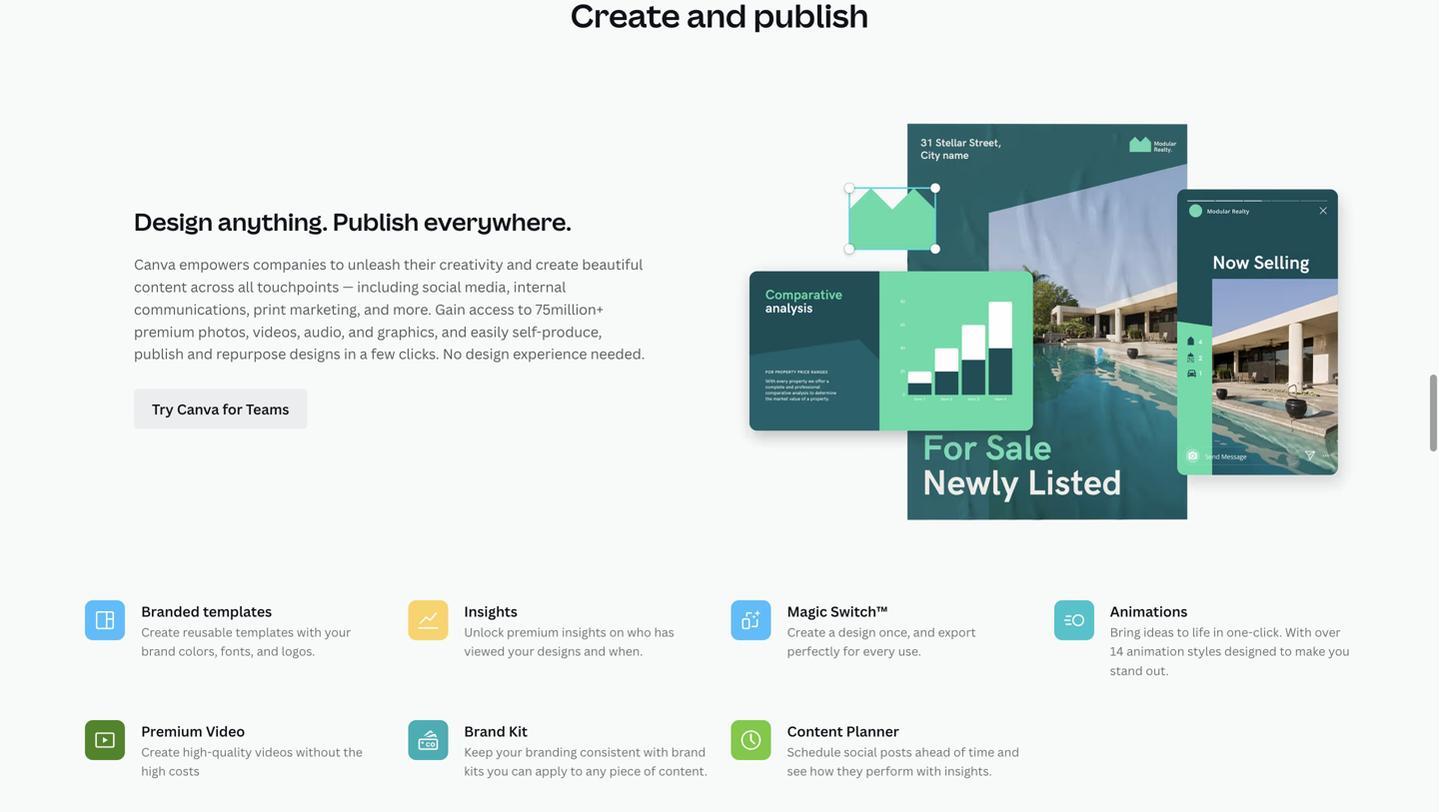 Task type: locate. For each thing, give the bounding box(es) containing it.
design down easily
[[466, 345, 510, 364]]

and inside content planner schedule social posts ahead of time and see how they perform with insights.
[[998, 744, 1020, 761]]

0 horizontal spatial with
[[297, 624, 322, 641]]

companies
[[253, 255, 327, 274]]

produce,
[[542, 322, 602, 341]]

designs
[[290, 345, 341, 364], [537, 643, 581, 660]]

0 horizontal spatial of
[[644, 763, 656, 780]]

canva empowers companies to unleash their creativity and create beautiful content across all touchpoints  — including social media, internal communications, print marketing, and more. gain access to 75million+ premium photos, videos, audio, and graphics, and easily self-produce, publish and repurpose designs in a few clicks. no design experience needed.
[[134, 255, 645, 364]]

creativity
[[439, 255, 504, 274]]

with inside brand kit keep your branding consistent with brand kits you can apply to any piece of content.
[[644, 744, 669, 761]]

self-
[[513, 322, 542, 341]]

to left any
[[571, 763, 583, 780]]

you right kits
[[487, 763, 509, 780]]

1 vertical spatial with
[[644, 744, 669, 761]]

1 horizontal spatial you
[[1329, 643, 1350, 660]]

templates up reusable
[[203, 602, 272, 621]]

brand left 'colors,'
[[141, 643, 176, 660]]

with up the content.
[[644, 744, 669, 761]]

touchpoints
[[257, 277, 339, 296]]

gain
[[435, 300, 466, 319]]

1 vertical spatial brand
[[672, 744, 706, 761]]

to up self-
[[518, 300, 532, 319]]

in left few at the left top
[[344, 345, 356, 364]]

brand for branded templates
[[141, 643, 176, 660]]

brand inside branded templates create reusable templates with your brand colors, fonts, and logos.
[[141, 643, 176, 660]]

create inside premium video create high-quality videos without the high costs
[[141, 744, 180, 761]]

over
[[1315, 624, 1341, 641]]

and up few at the left top
[[348, 322, 374, 341]]

0 vertical spatial with
[[297, 624, 322, 641]]

kits
[[464, 763, 484, 780]]

in
[[344, 345, 356, 364], [1214, 624, 1224, 641]]

and up use.
[[914, 624, 936, 641]]

no
[[443, 345, 462, 364]]

design inside magic switch™ create a design once, and export perfectly for every use.
[[839, 624, 876, 641]]

fonts,
[[221, 643, 254, 660]]

and down insights
[[584, 643, 606, 660]]

0 vertical spatial premium
[[134, 322, 195, 341]]

internal
[[514, 277, 566, 296]]

1 vertical spatial of
[[644, 763, 656, 780]]

0 vertical spatial social
[[422, 277, 461, 296]]

audio,
[[304, 322, 345, 341]]

2 vertical spatial your
[[496, 744, 523, 761]]

and up "no"
[[442, 322, 467, 341]]

how
[[810, 763, 834, 780]]

piece
[[610, 763, 641, 780]]

their
[[404, 255, 436, 274]]

publish
[[134, 345, 184, 364]]

apply
[[535, 763, 568, 780]]

1 horizontal spatial designs
[[537, 643, 581, 660]]

life
[[1193, 624, 1211, 641]]

social inside canva empowers companies to unleash their creativity and create beautiful content across all touchpoints  — including social media, internal communications, print marketing, and more. gain access to 75million+ premium photos, videos, audio, and graphics, and easily self-produce, publish and repurpose designs in a few clicks. no design experience needed.
[[422, 277, 461, 296]]

brand inside brand kit keep your branding consistent with brand kits you can apply to any piece of content.
[[672, 744, 706, 761]]

make
[[1296, 643, 1326, 660]]

animations bring ideas to life in one-click. with over 14 animation styles designed to make you stand out.
[[1111, 602, 1350, 679]]

design up for
[[839, 624, 876, 641]]

a left few at the left top
[[360, 345, 368, 364]]

your inside branded templates create reusable templates with your brand colors, fonts, and logos.
[[325, 624, 351, 641]]

graphics,
[[377, 322, 438, 341]]

in inside canva empowers companies to unleash their creativity and create beautiful content across all touchpoints  — including social media, internal communications, print marketing, and more. gain access to 75million+ premium photos, videos, audio, and graphics, and easily self-produce, publish and repurpose designs in a few clicks. no design experience needed.
[[344, 345, 356, 364]]

including
[[357, 277, 419, 296]]

see
[[787, 763, 807, 780]]

0 vertical spatial brand
[[141, 643, 176, 660]]

you inside brand kit keep your branding consistent with brand kits you can apply to any piece of content.
[[487, 763, 509, 780]]

0 vertical spatial design
[[466, 345, 510, 364]]

0 horizontal spatial in
[[344, 345, 356, 364]]

0 horizontal spatial design
[[466, 345, 510, 364]]

1 vertical spatial social
[[844, 744, 878, 761]]

premium inside canva empowers companies to unleash their creativity and create beautiful content across all touchpoints  — including social media, internal communications, print marketing, and more. gain access to 75million+ premium photos, videos, audio, and graphics, and easily self-produce, publish and repurpose designs in a few clicks. no design experience needed.
[[134, 322, 195, 341]]

you down over at the bottom
[[1329, 643, 1350, 660]]

create inside magic switch™ create a design once, and export perfectly for every use.
[[787, 624, 826, 641]]

create inside branded templates create reusable templates with your brand colors, fonts, and logos.
[[141, 624, 180, 641]]

of up insights.
[[954, 744, 966, 761]]

styles
[[1188, 643, 1222, 660]]

designs down insights
[[537, 643, 581, 660]]

stand
[[1111, 663, 1143, 679]]

marketing,
[[290, 300, 361, 319]]

1 horizontal spatial social
[[844, 744, 878, 761]]

1 vertical spatial designs
[[537, 643, 581, 660]]

easily
[[471, 322, 509, 341]]

1 vertical spatial design
[[839, 624, 876, 641]]

1 horizontal spatial a
[[829, 624, 836, 641]]

everywhere.
[[424, 205, 572, 238]]

create down 'branded'
[[141, 624, 180, 641]]

high
[[141, 763, 166, 780]]

and right time
[[998, 744, 1020, 761]]

0 vertical spatial in
[[344, 345, 356, 364]]

and right fonts,
[[257, 643, 279, 660]]

you inside animations bring ideas to life in one-click. with over 14 animation styles designed to make you stand out.
[[1329, 643, 1350, 660]]

content planner schedule social posts ahead of time and see how they perform with insights.
[[787, 722, 1020, 780]]

social up they
[[844, 744, 878, 761]]

1 vertical spatial you
[[487, 763, 509, 780]]

your inside 'insights unlock premium insights on who has viewed your designs and when.'
[[508, 643, 535, 660]]

0 horizontal spatial social
[[422, 277, 461, 296]]

0 vertical spatial designs
[[290, 345, 341, 364]]

design inside canva empowers companies to unleash their creativity and create beautiful content across all touchpoints  — including social media, internal communications, print marketing, and more. gain access to 75million+ premium photos, videos, audio, and graphics, and easily self-produce, publish and repurpose designs in a few clicks. no design experience needed.
[[466, 345, 510, 364]]

create up high
[[141, 744, 180, 761]]

branded
[[141, 602, 200, 621]]

logos.
[[282, 643, 315, 660]]

kit
[[509, 722, 528, 741]]

in right life
[[1214, 624, 1224, 641]]

1 vertical spatial premium
[[507, 624, 559, 641]]

0 horizontal spatial a
[[360, 345, 368, 364]]

1 vertical spatial a
[[829, 624, 836, 641]]

to
[[330, 255, 344, 274], [518, 300, 532, 319], [1177, 624, 1190, 641], [1280, 643, 1293, 660], [571, 763, 583, 780]]

animation
[[1127, 643, 1185, 660]]

1 horizontal spatial in
[[1214, 624, 1224, 641]]

click.
[[1254, 624, 1283, 641]]

designs inside 'insights unlock premium insights on who has viewed your designs and when.'
[[537, 643, 581, 660]]

of right piece
[[644, 763, 656, 780]]

1 horizontal spatial with
[[644, 744, 669, 761]]

1 horizontal spatial brand
[[672, 744, 706, 761]]

0 horizontal spatial you
[[487, 763, 509, 780]]

bring
[[1111, 624, 1141, 641]]

premium up publish
[[134, 322, 195, 341]]

0 horizontal spatial designs
[[290, 345, 341, 364]]

media,
[[465, 277, 510, 296]]

create for branded templates
[[141, 624, 180, 641]]

1 horizontal spatial design
[[839, 624, 876, 641]]

14
[[1111, 643, 1124, 660]]

with
[[297, 624, 322, 641], [644, 744, 669, 761], [917, 763, 942, 780]]

who
[[627, 624, 652, 641]]

reusable
[[183, 624, 233, 641]]

and down photos,
[[187, 345, 213, 364]]

needed.
[[591, 345, 645, 364]]

templates
[[203, 602, 272, 621], [236, 624, 294, 641]]

0 horizontal spatial premium
[[134, 322, 195, 341]]

content
[[134, 277, 187, 296]]

anything.
[[218, 205, 328, 238]]

with down ahead
[[917, 763, 942, 780]]

0 vertical spatial your
[[325, 624, 351, 641]]

content.
[[659, 763, 708, 780]]

they
[[837, 763, 863, 780]]

create up perfectly on the right
[[787, 624, 826, 641]]

unlock
[[464, 624, 504, 641]]

0 vertical spatial of
[[954, 744, 966, 761]]

designs down audio, at the left of page
[[290, 345, 341, 364]]

0 vertical spatial a
[[360, 345, 368, 364]]

viewed
[[464, 643, 505, 660]]

0 vertical spatial you
[[1329, 643, 1350, 660]]

planner
[[847, 722, 900, 741]]

1 vertical spatial in
[[1214, 624, 1224, 641]]

design
[[134, 205, 213, 238]]

0 horizontal spatial brand
[[141, 643, 176, 660]]

1 horizontal spatial of
[[954, 744, 966, 761]]

1 horizontal spatial premium
[[507, 624, 559, 641]]

2 horizontal spatial with
[[917, 763, 942, 780]]

and up internal
[[507, 255, 532, 274]]

brand up the content.
[[672, 744, 706, 761]]

a inside canva empowers companies to unleash their creativity and create beautiful content across all touchpoints  — including social media, internal communications, print marketing, and more. gain access to 75million+ premium photos, videos, audio, and graphics, and easily self-produce, publish and repurpose designs in a few clicks. no design experience needed.
[[360, 345, 368, 364]]

premium down the insights
[[507, 624, 559, 641]]

clicks.
[[399, 345, 440, 364]]

in inside animations bring ideas to life in one-click. with over 14 animation styles designed to make you stand out.
[[1214, 624, 1224, 641]]

social up gain
[[422, 277, 461, 296]]

quality
[[212, 744, 252, 761]]

a up perfectly on the right
[[829, 624, 836, 641]]

to left life
[[1177, 624, 1190, 641]]

brand
[[141, 643, 176, 660], [672, 744, 706, 761]]

2 vertical spatial with
[[917, 763, 942, 780]]

you
[[1329, 643, 1350, 660], [487, 763, 509, 780]]

social
[[422, 277, 461, 296], [844, 744, 878, 761]]

costs
[[169, 763, 200, 780]]

with inside content planner schedule social posts ahead of time and see how they perform with insights.
[[917, 763, 942, 780]]

templates up fonts,
[[236, 624, 294, 641]]

1 vertical spatial templates
[[236, 624, 294, 641]]

publish
[[333, 205, 419, 238]]

your inside brand kit keep your branding consistent with brand kits you can apply to any piece of content.
[[496, 744, 523, 761]]

with up the logos.
[[297, 624, 322, 641]]

1 vertical spatial your
[[508, 643, 535, 660]]

switch™
[[831, 602, 888, 621]]



Task type: vqa. For each thing, say whether or not it's contained in the screenshot.
marketing,
yes



Task type: describe. For each thing, give the bounding box(es) containing it.
insights unlock premium insights on who has viewed your designs and when.
[[464, 602, 675, 660]]

videos,
[[253, 322, 301, 341]]

few
[[371, 345, 395, 364]]

photos,
[[198, 322, 249, 341]]

insights
[[464, 602, 518, 621]]

empowers
[[179, 255, 250, 274]]

communications,
[[134, 300, 250, 319]]

animations
[[1111, 602, 1188, 621]]

ideas
[[1144, 624, 1175, 641]]

the
[[343, 744, 363, 761]]

can
[[512, 763, 532, 780]]

premium
[[141, 722, 203, 741]]

create for magic switch™
[[787, 624, 826, 641]]

use.
[[899, 643, 922, 660]]

of inside content planner schedule social posts ahead of time and see how they perform with insights.
[[954, 744, 966, 761]]

ahead
[[916, 744, 951, 761]]

branded templates create reusable templates with your brand colors, fonts, and logos.
[[141, 602, 351, 660]]

with inside branded templates create reusable templates with your brand colors, fonts, and logos.
[[297, 624, 322, 641]]

and inside 'insights unlock premium insights on who has viewed your designs and when.'
[[584, 643, 606, 660]]

posts
[[881, 744, 913, 761]]

a inside magic switch™ create a design once, and export perfectly for every use.
[[829, 624, 836, 641]]

to inside brand kit keep your branding consistent with brand kits you can apply to any piece of content.
[[571, 763, 583, 780]]

every
[[863, 643, 896, 660]]

unleash
[[348, 255, 401, 274]]

branding
[[526, 744, 577, 761]]

brand for brand kit
[[672, 744, 706, 761]]

repurpose
[[216, 345, 286, 364]]

one-
[[1227, 624, 1254, 641]]

of inside brand kit keep your branding consistent with brand kits you can apply to any piece of content.
[[644, 763, 656, 780]]

perfectly
[[787, 643, 840, 660]]

designs inside canva empowers companies to unleash their creativity and create beautiful content across all touchpoints  — including social media, internal communications, print marketing, and more. gain access to 75million+ premium photos, videos, audio, and graphics, and easily self-produce, publish and repurpose designs in a few clicks. no design experience needed.
[[290, 345, 341, 364]]

for
[[843, 643, 860, 660]]

and down including
[[364, 300, 390, 319]]

out.
[[1146, 663, 1169, 679]]

insights.
[[945, 763, 992, 780]]

once,
[[879, 624, 911, 641]]

beautiful
[[582, 255, 643, 274]]

colors,
[[179, 643, 218, 660]]

designed
[[1225, 643, 1277, 660]]

75million+
[[536, 300, 604, 319]]

content
[[787, 722, 843, 741]]

to up —
[[330, 255, 344, 274]]

video
[[206, 722, 245, 741]]

and inside magic switch™ create a design once, and export perfectly for every use.
[[914, 624, 936, 641]]

print
[[253, 300, 286, 319]]

brand kit keep your branding consistent with brand kits you can apply to any piece of content.
[[464, 722, 708, 780]]

social inside content planner schedule social posts ahead of time and see how they perform with insights.
[[844, 744, 878, 761]]

time
[[969, 744, 995, 761]]

premium video create high-quality videos without the high costs
[[141, 722, 363, 780]]

to down the with
[[1280, 643, 1293, 660]]

brand
[[464, 722, 506, 741]]

more.
[[393, 300, 432, 319]]

schedule
[[787, 744, 841, 761]]

consistent
[[580, 744, 641, 761]]

all
[[238, 277, 254, 296]]

premium inside 'insights unlock premium insights on who has viewed your designs and when.'
[[507, 624, 559, 641]]

has
[[655, 624, 675, 641]]

without
[[296, 744, 341, 761]]

magic
[[787, 602, 828, 621]]

design anything. publish everywhere.
[[134, 205, 572, 238]]

across
[[191, 277, 235, 296]]

with
[[1286, 624, 1312, 641]]

high-
[[183, 744, 212, 761]]

create
[[536, 255, 579, 274]]

0 vertical spatial templates
[[203, 602, 272, 621]]

and inside branded templates create reusable templates with your brand colors, fonts, and logos.
[[257, 643, 279, 660]]

on
[[610, 624, 624, 641]]

canva
[[134, 255, 176, 274]]

experience
[[513, 345, 587, 364]]

videos
[[255, 744, 293, 761]]

create for premium video
[[141, 744, 180, 761]]

magic switch™ create a design once, and export perfectly for every use.
[[787, 602, 976, 660]]

access
[[469, 300, 515, 319]]

insights
[[562, 624, 607, 641]]

keep
[[464, 744, 493, 761]]

any
[[586, 763, 607, 780]]



